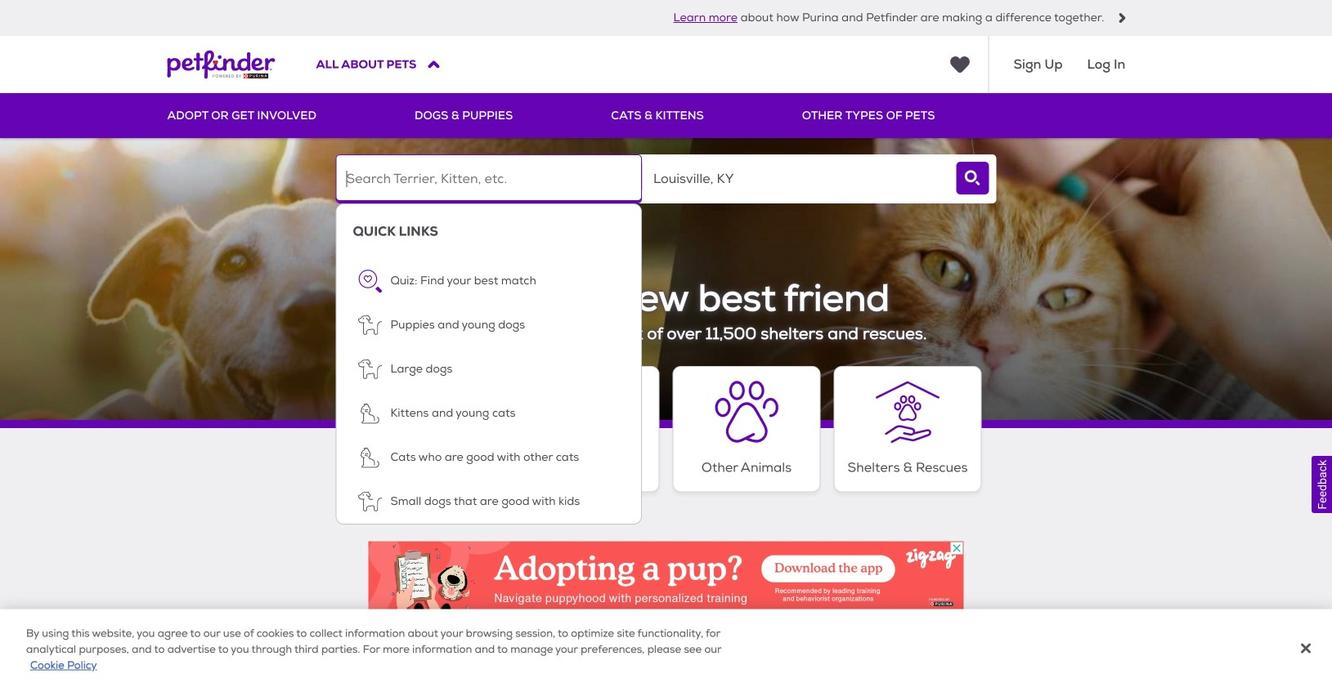 Task type: locate. For each thing, give the bounding box(es) containing it.
animal search quick links list box
[[336, 204, 642, 525]]

privacy alert dialog
[[0, 610, 1332, 693]]

Enter City, State, or ZIP text field
[[643, 155, 949, 204]]

petfinder logo image
[[167, 36, 275, 93]]



Task type: describe. For each thing, give the bounding box(es) containing it.
9c2b2 image
[[1117, 13, 1127, 23]]

advertisement element
[[368, 542, 964, 615]]

primary element
[[167, 93, 1165, 138]]

Search Terrier, Kitten, etc. text field
[[336, 155, 642, 204]]



